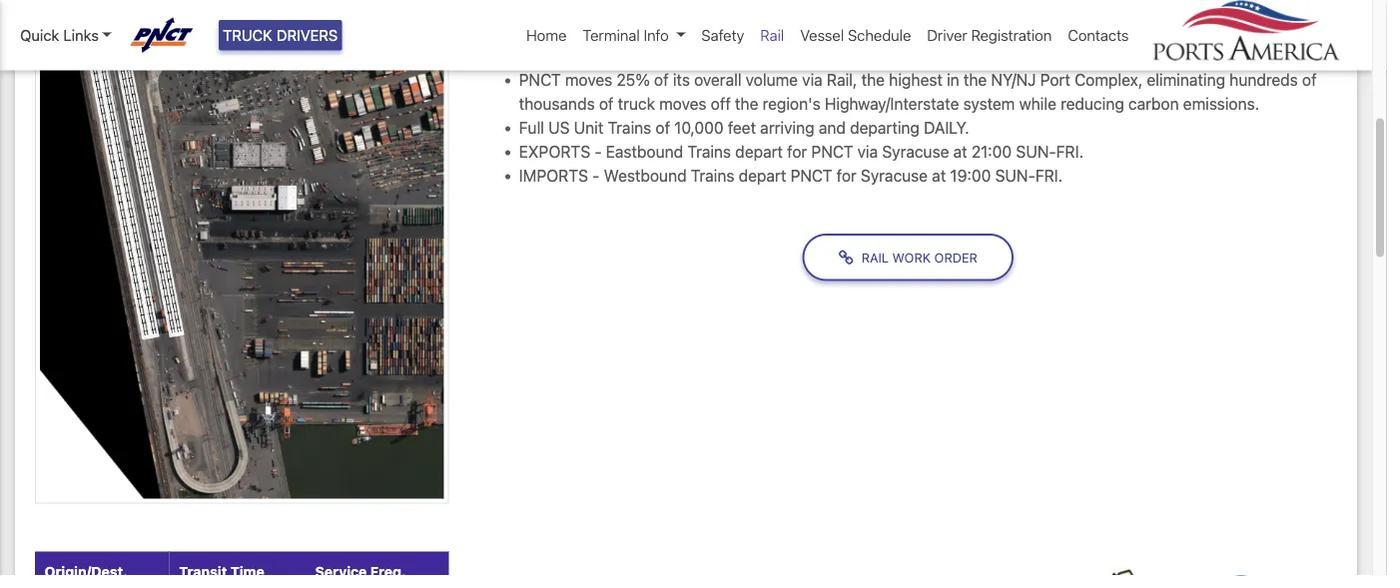 Task type: locate. For each thing, give the bounding box(es) containing it.
driver registration
[[928, 26, 1053, 44]]

in
[[1200, 22, 1212, 41], [947, 70, 960, 89]]

1 vertical spatial for
[[837, 166, 857, 185]]

emissions.
[[1184, 94, 1260, 113]]

at
[[954, 142, 968, 161], [933, 166, 947, 185]]

rail left work
[[862, 250, 889, 265]]

syracuse
[[883, 142, 950, 161], [861, 166, 928, 185]]

info
[[644, 26, 669, 44]]

19:00
[[951, 166, 992, 185]]

0 horizontal spatial rail
[[647, 22, 673, 41]]

rail inside "rail" link
[[761, 26, 785, 44]]

1 horizontal spatial moves
[[660, 94, 707, 113]]

via left rail,
[[803, 70, 823, 89]]

rail
[[647, 22, 673, 41], [761, 26, 785, 44], [862, 250, 889, 265]]

0 vertical spatial for
[[788, 142, 808, 161]]

0 horizontal spatial for
[[788, 142, 808, 161]]

link image
[[839, 250, 862, 266]]

1 horizontal spatial via
[[858, 142, 878, 161]]

moves
[[565, 70, 613, 89], [660, 94, 707, 113]]

port up while on the top of page
[[1041, 70, 1071, 89]]

thousands
[[519, 94, 595, 113]]

in right terminal
[[1200, 22, 1212, 41]]

carbon
[[1129, 94, 1180, 113]]

depart
[[736, 142, 783, 161], [739, 166, 787, 185]]

rail image
[[35, 0, 449, 504], [536, 552, 1281, 577]]

1 vertical spatial fri.
[[1036, 166, 1063, 185]]

pnct intermodal rail head is the only exclusively operated rail operation by a marine terminal in the port of new york/new jersey. pnct moves 25% of its overall volume via rail, the highest in the ny/nj port complex, eliminating hundreds of thousands of truck moves off the region's highway/interstate system while reducing carbon emissions. full us unit trains of 10,000 feet arriving and departing daily. exports - eastbound trains depart for pnct via syracuse at 21:00 sun-fri. imports - westbound trains depart pnct for syracuse at 19:00 sun-fri.
[[519, 22, 1330, 185]]

head
[[677, 22, 716, 41]]

0 vertical spatial moves
[[565, 70, 613, 89]]

at left 19:00
[[933, 166, 947, 185]]

region's
[[763, 94, 821, 113]]

0 vertical spatial in
[[1200, 22, 1212, 41]]

for
[[788, 142, 808, 161], [837, 166, 857, 185]]

fri. down while on the top of page
[[1036, 166, 1063, 185]]

complex,
[[1075, 70, 1143, 89]]

of
[[1278, 22, 1293, 41], [655, 70, 669, 89], [1303, 70, 1318, 89], [599, 94, 614, 113], [656, 118, 671, 137]]

of right hundreds at the top of the page
[[1303, 70, 1318, 89]]

of up unit
[[599, 94, 614, 113]]

2 horizontal spatial rail
[[862, 250, 889, 265]]

0 horizontal spatial at
[[933, 166, 947, 185]]

0 horizontal spatial port
[[1041, 70, 1071, 89]]

1 horizontal spatial rail image
[[536, 552, 1281, 577]]

truck drivers
[[223, 26, 338, 44]]

feet
[[728, 118, 757, 137]]

- down unit
[[595, 142, 602, 161]]

while
[[1020, 94, 1057, 113]]

1 vertical spatial depart
[[739, 166, 787, 185]]

trains
[[608, 118, 652, 137], [688, 142, 732, 161], [691, 166, 735, 185]]

home link
[[519, 16, 575, 54]]

rail
[[950, 22, 972, 41]]

hundreds
[[1230, 70, 1299, 89]]

rail,
[[827, 70, 858, 89]]

sun- right 21:00
[[1017, 142, 1057, 161]]

- right imports at the top of the page
[[593, 166, 600, 185]]

via
[[803, 70, 823, 89], [858, 142, 878, 161]]

a
[[1071, 22, 1079, 41]]

jersey.
[[593, 46, 644, 65]]

contacts link
[[1061, 16, 1138, 54]]

1 vertical spatial port
[[1041, 70, 1071, 89]]

1 horizontal spatial rail
[[761, 26, 785, 44]]

1 vertical spatial in
[[947, 70, 960, 89]]

arriving
[[761, 118, 815, 137]]

via down departing
[[858, 142, 878, 161]]

work
[[893, 250, 931, 265]]

-
[[595, 142, 602, 161], [593, 166, 600, 185]]

registration
[[972, 26, 1053, 44]]

1 vertical spatial at
[[933, 166, 947, 185]]

port
[[1244, 22, 1274, 41], [1041, 70, 1071, 89]]

home
[[527, 26, 567, 44]]

1 horizontal spatial at
[[954, 142, 968, 161]]

terminal
[[583, 26, 640, 44]]

rail work order
[[862, 250, 978, 265]]

safety link
[[694, 16, 753, 54]]

reducing
[[1061, 94, 1125, 113]]

highway/interstate
[[825, 94, 960, 113]]

the
[[736, 22, 759, 41], [1217, 22, 1240, 41], [862, 70, 885, 89], [964, 70, 988, 89], [735, 94, 759, 113]]

0 horizontal spatial via
[[803, 70, 823, 89]]

rail up volume
[[761, 26, 785, 44]]

rail for rail
[[761, 26, 785, 44]]

vessel
[[801, 26, 845, 44]]

moves down its
[[660, 94, 707, 113]]

of up eastbound at the left top of page
[[656, 118, 671, 137]]

sun- down 21:00
[[996, 166, 1036, 185]]

new
[[1297, 22, 1330, 41]]

sun-
[[1017, 142, 1057, 161], [996, 166, 1036, 185]]

exclusively
[[798, 22, 876, 41]]

1 vertical spatial via
[[858, 142, 878, 161]]

0 vertical spatial at
[[954, 142, 968, 161]]

of left new
[[1278, 22, 1293, 41]]

1 horizontal spatial port
[[1244, 22, 1274, 41]]

0 vertical spatial depart
[[736, 142, 783, 161]]

operation
[[976, 22, 1045, 41]]

marine
[[1083, 22, 1133, 41]]

25%
[[617, 70, 650, 89]]

pnct
[[519, 22, 561, 41], [519, 70, 561, 89], [812, 142, 854, 161], [791, 166, 833, 185]]

fri.
[[1057, 142, 1084, 161], [1036, 166, 1063, 185]]

for down arriving
[[788, 142, 808, 161]]

moves down jersey.
[[565, 70, 613, 89]]

10,000
[[675, 118, 724, 137]]

at up 19:00
[[954, 142, 968, 161]]

0 horizontal spatial rail image
[[35, 0, 449, 504]]

0 vertical spatial fri.
[[1057, 142, 1084, 161]]

fri. down reducing
[[1057, 142, 1084, 161]]

rail left head
[[647, 22, 673, 41]]

volume
[[746, 70, 798, 89]]

operated
[[880, 22, 946, 41]]

in right highest
[[947, 70, 960, 89]]

1 vertical spatial rail image
[[536, 552, 1281, 577]]

rail inside "link"
[[862, 250, 889, 265]]

rail for rail work order
[[862, 250, 889, 265]]

the up highway/interstate
[[862, 70, 885, 89]]

1 horizontal spatial in
[[1200, 22, 1212, 41]]

truck drivers link
[[219, 20, 342, 50]]

for down and
[[837, 166, 857, 185]]

safety
[[702, 26, 745, 44]]

the up hundreds at the top of the page
[[1217, 22, 1240, 41]]

rail work order link
[[803, 234, 1014, 281]]

port up hundreds at the top of the page
[[1244, 22, 1274, 41]]

quick links link
[[20, 24, 112, 46]]



Task type: describe. For each thing, give the bounding box(es) containing it.
2 vertical spatial trains
[[691, 166, 735, 185]]

overall
[[695, 70, 742, 89]]

of left its
[[655, 70, 669, 89]]

quick
[[20, 26, 59, 44]]

1 vertical spatial syracuse
[[861, 166, 928, 185]]

exports
[[519, 142, 591, 161]]

1 vertical spatial trains
[[688, 142, 732, 161]]

york/new
[[519, 46, 588, 65]]

0 vertical spatial sun-
[[1017, 142, 1057, 161]]

quick links
[[20, 26, 99, 44]]

vessel schedule link
[[793, 16, 920, 54]]

unit
[[574, 118, 604, 137]]

0 horizontal spatial moves
[[565, 70, 613, 89]]

terminal info link
[[575, 16, 694, 54]]

order
[[935, 250, 978, 265]]

truck
[[618, 94, 655, 113]]

terminal
[[1137, 22, 1196, 41]]

highest
[[890, 70, 943, 89]]

vessel schedule
[[801, 26, 912, 44]]

the right is
[[736, 22, 759, 41]]

1 vertical spatial moves
[[660, 94, 707, 113]]

only
[[763, 22, 794, 41]]

its
[[673, 70, 690, 89]]

truck
[[223, 26, 273, 44]]

1 horizontal spatial for
[[837, 166, 857, 185]]

off
[[711, 94, 731, 113]]

0 vertical spatial rail image
[[35, 0, 449, 504]]

0 vertical spatial trains
[[608, 118, 652, 137]]

intermodal
[[565, 22, 643, 41]]

full
[[519, 118, 545, 137]]

contacts
[[1069, 26, 1130, 44]]

driver registration link
[[920, 16, 1061, 54]]

departing
[[850, 118, 920, 137]]

0 horizontal spatial in
[[947, 70, 960, 89]]

driver
[[928, 26, 968, 44]]

is
[[720, 22, 732, 41]]

westbound
[[604, 166, 687, 185]]

daily.
[[924, 118, 970, 137]]

21:00
[[972, 142, 1012, 161]]

rail link
[[753, 16, 793, 54]]

and
[[819, 118, 846, 137]]

0 vertical spatial port
[[1244, 22, 1274, 41]]

0 vertical spatial syracuse
[[883, 142, 950, 161]]

imports
[[519, 166, 589, 185]]

terminal info
[[583, 26, 669, 44]]

system
[[964, 94, 1016, 113]]

us
[[549, 118, 570, 137]]

1 vertical spatial sun-
[[996, 166, 1036, 185]]

schedule
[[848, 26, 912, 44]]

the up system
[[964, 70, 988, 89]]

0 vertical spatial -
[[595, 142, 602, 161]]

eastbound
[[606, 142, 684, 161]]

drivers
[[277, 26, 338, 44]]

eliminating
[[1148, 70, 1226, 89]]

ny/nj
[[992, 70, 1037, 89]]

0 vertical spatial via
[[803, 70, 823, 89]]

by
[[1049, 22, 1066, 41]]

the up feet
[[735, 94, 759, 113]]

links
[[63, 26, 99, 44]]

rail inside pnct intermodal rail head is the only exclusively operated rail operation by a marine terminal in the port of new york/new jersey. pnct moves 25% of its overall volume via rail, the highest in the ny/nj port complex, eliminating hundreds of thousands of truck moves off the region's highway/interstate system while reducing carbon emissions. full us unit trains of 10,000 feet arriving and departing daily. exports - eastbound trains depart for pnct via syracuse at 21:00 sun-fri. imports - westbound trains depart pnct for syracuse at 19:00 sun-fri.
[[647, 22, 673, 41]]

1 vertical spatial -
[[593, 166, 600, 185]]



Task type: vqa. For each thing, say whether or not it's contained in the screenshot.
Lookup on the bottom
no



